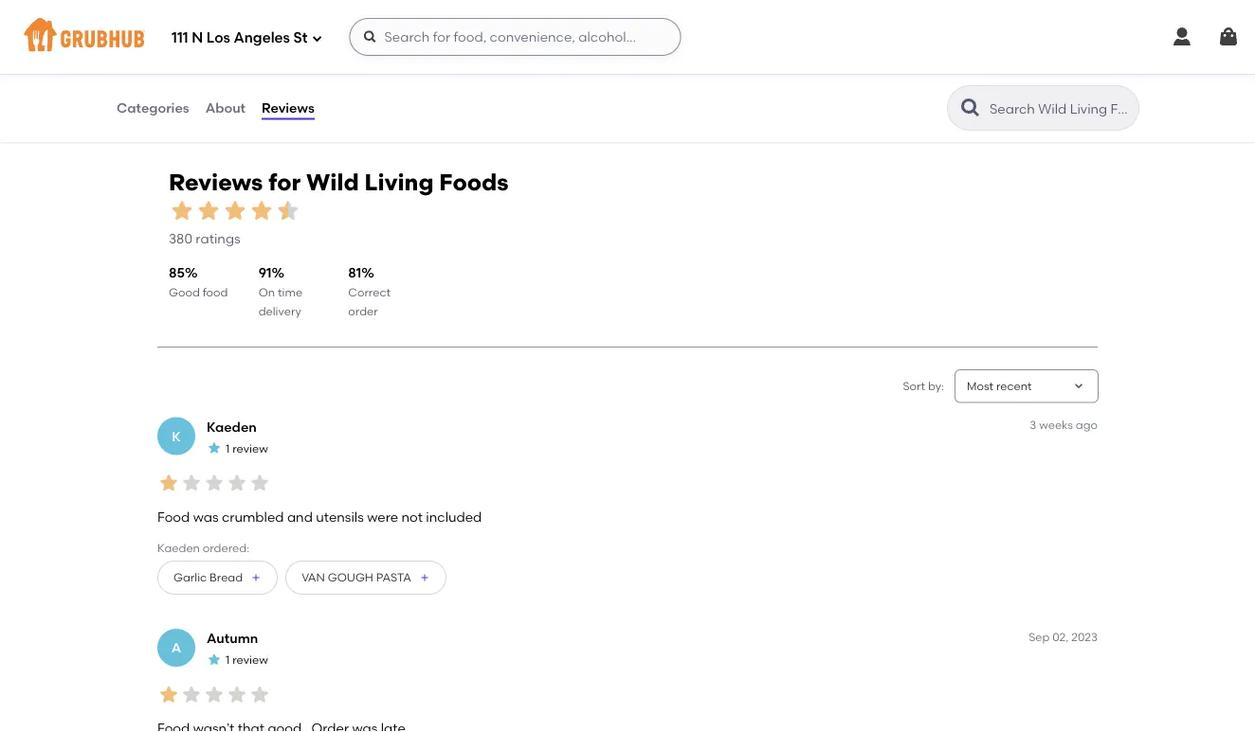 Task type: locate. For each thing, give the bounding box(es) containing it.
1 vertical spatial kaeden
[[157, 542, 200, 556]]

svg image
[[1171, 26, 1194, 48], [1217, 26, 1240, 48], [311, 33, 323, 44]]

kaeden  ordered:
[[157, 542, 249, 556]]

plus icon image
[[250, 573, 262, 585], [419, 573, 430, 585]]

n
[[192, 30, 203, 47]]

1 right 'k' on the left of the page
[[226, 443, 230, 456]]

85
[[169, 265, 185, 281]]

reviews up 380 ratings
[[169, 169, 263, 196]]

2 plus icon image from the left
[[419, 573, 430, 585]]

and
[[287, 510, 313, 526]]

mi right 1.01
[[165, 24, 179, 37]]

time
[[278, 286, 303, 300]]

good
[[169, 286, 200, 300]]

1 horizontal spatial svg image
[[1171, 26, 1194, 48]]

0 vertical spatial kaeden
[[207, 420, 257, 436]]

1 plus icon image from the left
[[250, 573, 262, 585]]

91 on time delivery
[[259, 265, 303, 319]]

review down autumn on the bottom left
[[232, 654, 268, 668]]

reviews inside button
[[262, 100, 315, 116]]

review
[[232, 443, 268, 456], [232, 654, 268, 668]]

gough
[[328, 572, 374, 586]]

1 review
[[226, 443, 268, 456], [226, 654, 268, 668]]

plus icon image for garlic bread
[[250, 573, 262, 585]]

1
[[226, 443, 230, 456], [226, 654, 230, 668]]

1 vertical spatial 1 review
[[226, 654, 268, 668]]

ago
[[1076, 419, 1098, 433]]

81
[[348, 265, 361, 281]]

svg image
[[363, 29, 378, 45]]

recent
[[996, 380, 1032, 394]]

ordered:
[[203, 542, 249, 556]]

1 review up the crumbled
[[226, 443, 268, 456]]

delivery
[[259, 305, 301, 319]]

plus icon image inside garlic bread button
[[250, 573, 262, 585]]

by:
[[928, 380, 944, 394]]

1 horizontal spatial kaeden
[[207, 420, 257, 436]]

reviews for reviews
[[262, 100, 315, 116]]

van gough pasta button
[[286, 562, 446, 596]]

0 horizontal spatial mi
[[165, 24, 179, 37]]

0 vertical spatial review
[[232, 443, 268, 456]]

ratings for 380 ratings
[[196, 231, 240, 247]]

2023
[[1072, 631, 1098, 645]]

81 correct order
[[348, 265, 391, 319]]

plus icon image right bread
[[250, 573, 262, 585]]

kaeden for kaeden
[[207, 420, 257, 436]]

2 review from the top
[[232, 654, 268, 668]]

02,
[[1053, 631, 1069, 645]]

380 ratings
[[169, 231, 240, 247]]

reviews right about
[[262, 100, 315, 116]]

0 vertical spatial reviews
[[262, 100, 315, 116]]

foods
[[439, 169, 509, 196]]

1 review for autumn
[[226, 654, 268, 668]]

0 vertical spatial 1
[[226, 443, 230, 456]]

review for autumn
[[232, 654, 268, 668]]

0 horizontal spatial plus icon image
[[250, 573, 262, 585]]

1 horizontal spatial ratings
[[390, 27, 435, 44]]

order
[[348, 305, 378, 319]]

111 n los angeles st
[[172, 30, 308, 47]]

1 vertical spatial reviews
[[169, 169, 263, 196]]

1 mi from the left
[[165, 24, 179, 37]]

ratings right enough
[[735, 7, 773, 21]]

1 vertical spatial 1
[[226, 654, 230, 668]]

Search for food, convenience, alcohol... search field
[[349, 18, 681, 56]]

mi
[[165, 24, 179, 37], [506, 24, 520, 37]]

review up the crumbled
[[232, 443, 268, 456]]

kaeden down food
[[157, 542, 200, 556]]

2 mi from the left
[[506, 24, 520, 37]]

sep
[[1029, 631, 1050, 645]]

1 1 from the top
[[226, 443, 230, 456]]

kaeden right 'k' on the left of the page
[[207, 420, 257, 436]]

autumn
[[207, 632, 258, 648]]

food was crumbled and utensils were not included
[[157, 510, 482, 526]]

a
[[171, 641, 181, 657]]

1 horizontal spatial mi
[[506, 24, 520, 37]]

caret down icon image
[[1071, 380, 1087, 395]]

85 good food
[[169, 265, 228, 300]]

1 1 review from the top
[[226, 443, 268, 456]]

was
[[193, 510, 219, 526]]

enough
[[690, 7, 732, 21]]

0 horizontal spatial ratings
[[196, 231, 240, 247]]

kaeden
[[207, 420, 257, 436], [157, 542, 200, 556]]

most recent
[[967, 380, 1032, 394]]

plus icon image right pasta
[[419, 573, 430, 585]]

review for kaeden
[[232, 443, 268, 456]]

los
[[207, 30, 230, 47]]

1 vertical spatial ratings
[[390, 27, 435, 44]]

2 horizontal spatial ratings
[[735, 7, 773, 21]]

main navigation navigation
[[0, 0, 1255, 74]]

0 vertical spatial 1 review
[[226, 443, 268, 456]]

sort
[[903, 380, 926, 394]]

1 for kaeden
[[226, 443, 230, 456]]

1 review for kaeden
[[226, 443, 268, 456]]

star icon image
[[359, 6, 374, 21], [374, 6, 389, 21], [389, 6, 404, 21], [404, 6, 419, 21], [419, 6, 435, 21], [169, 198, 195, 225], [195, 198, 222, 225], [222, 198, 248, 225], [248, 198, 275, 225], [275, 198, 302, 225], [275, 198, 302, 225], [207, 441, 222, 456], [157, 473, 180, 496], [180, 473, 203, 496], [203, 473, 226, 496], [226, 473, 248, 496], [248, 473, 271, 496], [207, 653, 222, 668], [157, 685, 180, 708], [180, 685, 203, 708], [203, 685, 226, 708], [226, 685, 248, 708], [248, 685, 271, 708]]

k
[[172, 429, 181, 445]]

for
[[268, 169, 301, 196]]

food
[[157, 510, 190, 526]]

wild
[[306, 169, 359, 196]]

1 vertical spatial review
[[232, 654, 268, 668]]

2 1 review from the top
[[226, 654, 268, 668]]

mi down min
[[506, 24, 520, 37]]

380
[[169, 231, 192, 247]]

reviews for reviews for wild living foods
[[169, 169, 263, 196]]

ratings
[[735, 7, 773, 21], [390, 27, 435, 44], [196, 231, 240, 247]]

0 vertical spatial ratings
[[735, 7, 773, 21]]

0 horizontal spatial kaeden
[[157, 542, 200, 556]]

1 review down autumn on the bottom left
[[226, 654, 268, 668]]

ratings right 380
[[196, 231, 240, 247]]

reviews
[[262, 100, 315, 116], [169, 169, 263, 196]]

1 review from the top
[[232, 443, 268, 456]]

ratings right 1649
[[390, 27, 435, 44]]

Search Wild Living Foods search field
[[988, 100, 1133, 118]]

plus icon image inside van gough pasta button
[[419, 573, 430, 585]]

1 down autumn on the bottom left
[[226, 654, 230, 668]]

1649
[[359, 27, 387, 44]]

1 horizontal spatial plus icon image
[[419, 573, 430, 585]]

2 vertical spatial ratings
[[196, 231, 240, 247]]

2 1 from the top
[[226, 654, 230, 668]]



Task type: describe. For each thing, give the bounding box(es) containing it.
2 horizontal spatial svg image
[[1217, 26, 1240, 48]]

about button
[[204, 74, 247, 142]]

3
[[1030, 419, 1037, 433]]

kaeden for kaeden  ordered:
[[157, 542, 200, 556]]

food
[[203, 286, 228, 300]]

1.01
[[143, 24, 161, 37]]

mi inside 5–15 min 1.20 mi
[[506, 24, 520, 37]]

utensils
[[316, 510, 364, 526]]

Sort by: field
[[967, 379, 1032, 395]]

reviews for wild living foods
[[169, 169, 509, 196]]

reviews button
[[261, 74, 316, 142]]

included
[[426, 510, 482, 526]]

correct
[[348, 286, 391, 300]]

ratings for 1649 ratings
[[390, 27, 435, 44]]

about
[[205, 100, 246, 116]]

garlic bread button
[[157, 562, 278, 596]]

st
[[293, 30, 308, 47]]

were
[[367, 510, 398, 526]]

bread
[[210, 572, 243, 586]]

sort by:
[[903, 380, 944, 394]]

1.20
[[482, 24, 502, 37]]

1 for autumn
[[226, 654, 230, 668]]

on
[[259, 286, 275, 300]]

1649 ratings
[[359, 27, 435, 44]]

0 horizontal spatial svg image
[[311, 33, 323, 44]]

not
[[667, 7, 687, 21]]

garlic bread
[[174, 572, 243, 586]]

living
[[365, 169, 434, 196]]

111
[[172, 30, 188, 47]]

sep 02, 2023
[[1029, 631, 1098, 645]]

garlic
[[174, 572, 207, 586]]

3 weeks ago
[[1030, 419, 1098, 433]]

most
[[967, 380, 994, 394]]

pasta
[[376, 572, 411, 586]]

plus icon image for van gough pasta
[[419, 573, 430, 585]]

van
[[302, 572, 325, 586]]

crumbled
[[222, 510, 284, 526]]

angeles
[[234, 30, 290, 47]]

categories button
[[116, 74, 190, 142]]

search icon image
[[960, 97, 982, 119]]

not
[[402, 510, 423, 526]]

min
[[509, 7, 529, 21]]

1.01 mi
[[143, 24, 179, 37]]

5–15 min 1.20 mi
[[482, 7, 529, 37]]

categories
[[117, 100, 189, 116]]

not enough ratings
[[667, 7, 773, 21]]

weeks
[[1039, 419, 1073, 433]]

van gough pasta
[[302, 572, 411, 586]]

5–15
[[482, 7, 506, 21]]

91
[[259, 265, 272, 281]]



Task type: vqa. For each thing, say whether or not it's contained in the screenshot.
VAN
yes



